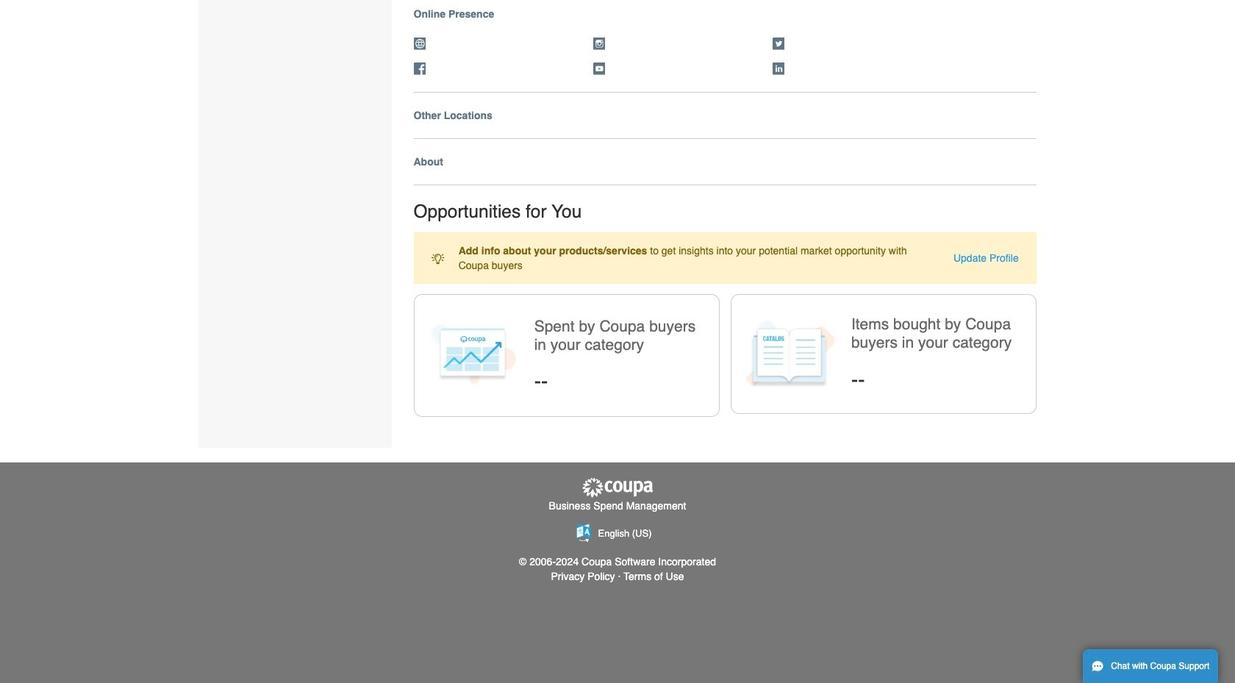 Task type: vqa. For each thing, say whether or not it's contained in the screenshot.
alert
yes



Task type: locate. For each thing, give the bounding box(es) containing it.
coupa supplier portal image
[[581, 478, 655, 499]]

alert
[[414, 232, 1037, 284]]



